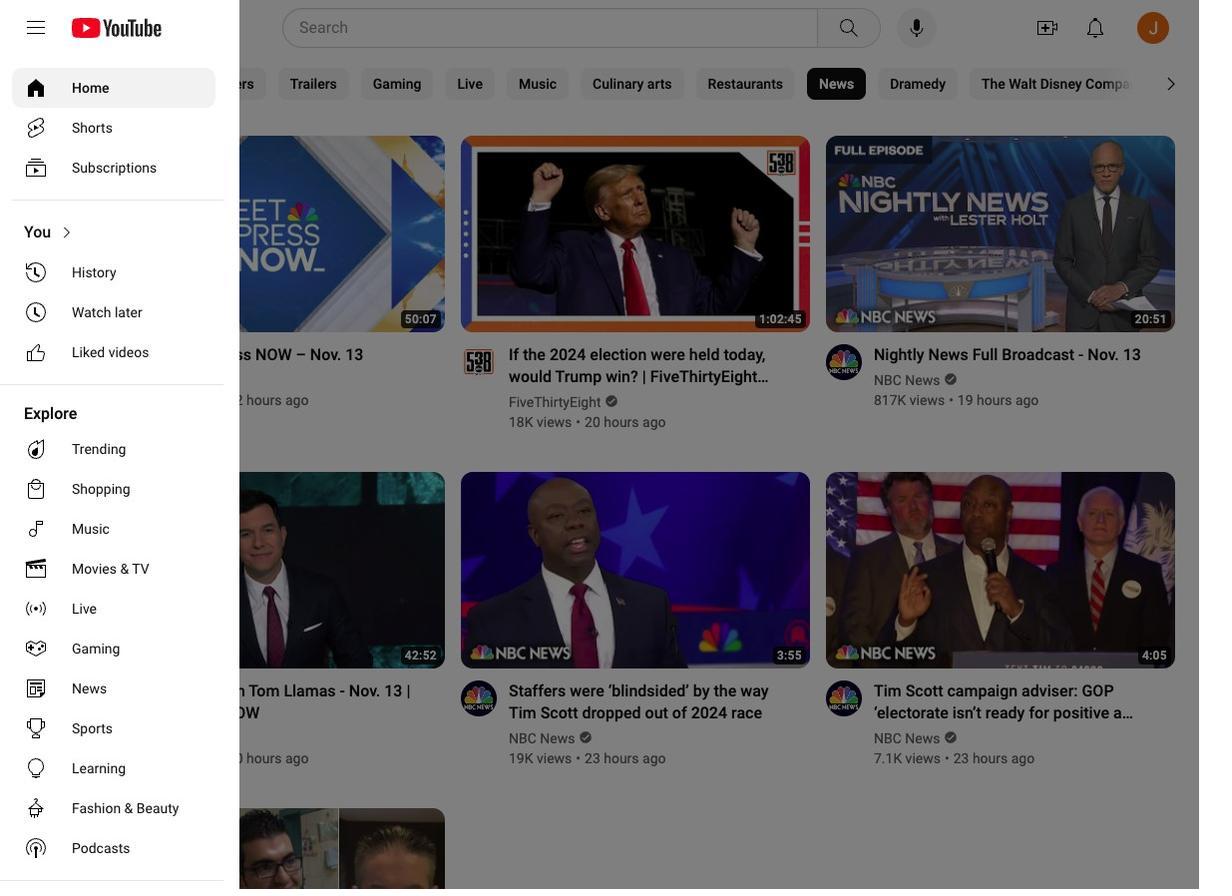 Task type: describe. For each thing, give the bounding box(es) containing it.
nbc for tim scott campaign adviser: gop 'electorate isn't ready for positive a positive message'
[[874, 730, 902, 746]]

- inside top story with tom llamas - nov. 13 | nbc news now
[[340, 681, 345, 700]]

if
[[509, 345, 519, 364]]

ago down '–'
[[285, 392, 309, 408]]

news up 7.1k views
[[905, 730, 941, 746]]

fivethirtyeight image
[[461, 344, 497, 380]]

news inside top story with tom llamas - nov. 13 | nbc news now
[[180, 703, 220, 722]]

hours for nightly news full broadcast - nov. 13
[[977, 392, 1012, 408]]

nbc news link for meet
[[144, 370, 211, 390]]

meet the press now – nov. 13 link
[[144, 344, 364, 366]]

llamas
[[284, 681, 336, 700]]

ago for tim scott campaign adviser: gop 'electorate isn't ready for positive a positive message'
[[1012, 750, 1035, 766]]

nbc inside top story with tom llamas - nov. 13 | nbc news now
[[144, 703, 176, 722]]

tim scott campaign adviser: gop 'electorate isn't ready for positive a positive message' by nbc news 7,178 views 23 hours ago 4 minutes, 5 seconds element
[[874, 680, 1152, 744]]

fashion & beauty
[[72, 800, 179, 816]]

23 hours ago for for
[[954, 750, 1035, 766]]

top story with tom llamas - nov. 13 | nbc news now
[[144, 681, 411, 722]]

1:02:45
[[760, 312, 802, 326]]

election
[[590, 345, 647, 364]]

of
[[673, 703, 687, 722]]

tv
[[132, 561, 149, 577]]

nov. for –
[[310, 345, 342, 364]]

the inside staffers were 'blindsided' by the way tim scott dropped out of 2024 race
[[714, 681, 737, 700]]

views for scott
[[906, 750, 941, 766]]

movies
[[72, 561, 117, 577]]

4:05 link
[[826, 472, 1176, 670]]

the walt disney company
[[982, 76, 1145, 92]]

50:07 link
[[96, 136, 445, 334]]

0 horizontal spatial live
[[72, 601, 97, 617]]

adviser:
[[1022, 681, 1078, 700]]

videos
[[108, 344, 149, 360]]

now inside top story with tom llamas - nov. 13 | nbc news now
[[224, 703, 260, 722]]

news up sports
[[72, 681, 107, 697]]

restaurants
[[708, 76, 784, 92]]

7.1k views
[[874, 750, 941, 766]]

13 for meet the press now – nov. 13
[[346, 345, 364, 364]]

all
[[108, 76, 124, 92]]

were inside 'if the 2024 election were held today, would trump win? | fivethirtyeight politics podcast'
[[651, 345, 686, 364]]

1 vertical spatial shorts
[[21, 181, 50, 192]]

the
[[982, 76, 1006, 92]]

by
[[693, 681, 710, 700]]

hours for tim scott campaign adviser: gop 'electorate isn't ready for positive a positive message'
[[973, 750, 1008, 766]]

watch
[[72, 304, 111, 320]]

1 horizontal spatial subscriptions
[[72, 160, 157, 176]]

tab list containing all
[[96, 56, 1216, 112]]

| inside top story with tom llamas - nov. 13 | nbc news now
[[407, 681, 411, 700]]

podcasts
[[72, 840, 130, 856]]

scott inside tim scott campaign adviser: gop 'electorate isn't ready for positive a positive message'
[[906, 681, 944, 700]]

nbc news image for top
[[96, 680, 132, 716]]

live inside tab list
[[458, 76, 483, 92]]

arts
[[648, 76, 672, 92]]

19 hours ago
[[958, 392, 1039, 408]]

817k views
[[874, 392, 945, 408]]

0 horizontal spatial fivethirtyeight
[[509, 394, 601, 410]]

coasters
[[200, 76, 254, 92]]

meet
[[144, 345, 180, 364]]

race
[[732, 703, 762, 722]]

–
[[296, 345, 306, 364]]

dramedy
[[890, 76, 946, 92]]

liked
[[72, 344, 105, 360]]

1 vertical spatial home
[[23, 107, 49, 118]]

trending
[[72, 441, 126, 457]]

'blindsided'
[[609, 681, 689, 700]]

win?
[[606, 367, 639, 386]]

watch later
[[72, 304, 142, 320]]

if the 2024 election were held today, would trump win? | fivethirtyeight politics podcast
[[509, 345, 766, 408]]

- inside nightly news full broadcast - nov. 13 by nbc news 817,572 views 19 hours ago 20 minutes element
[[1079, 345, 1084, 364]]

42:52 link
[[96, 472, 445, 670]]

roller coasters
[[160, 76, 254, 92]]

50 minutes, 7 seconds element
[[405, 312, 437, 326]]

broadcast
[[1002, 345, 1075, 364]]

13 for nightly news full broadcast - nov. 13
[[1124, 345, 1142, 364]]

4 minutes, 5 seconds element
[[1143, 648, 1168, 662]]

culinary arts
[[593, 76, 672, 92]]

story
[[174, 681, 211, 700]]

1:02:45 link
[[461, 136, 810, 334]]

ago for staffers were 'blindsided' by the way tim scott dropped out of 2024 race
[[643, 750, 666, 766]]

news up the 817k views
[[905, 372, 941, 388]]

music inside tab list
[[519, 76, 557, 92]]

19k
[[509, 750, 533, 766]]

if the 2024 election were held today, would trump win? | fivethirtyeight politics podcast by fivethirtyeight 18,913 views 20 hours ago 1 hour, 2 minutes element
[[509, 344, 786, 408]]

press
[[211, 345, 252, 364]]

isn't
[[953, 703, 982, 722]]

explore
[[24, 404, 77, 423]]

sports
[[72, 721, 113, 737]]

0 horizontal spatial gaming
[[72, 641, 120, 657]]

0 vertical spatial 20
[[585, 414, 601, 430]]

42:52
[[405, 648, 437, 662]]

1 horizontal spatial positive
[[1054, 703, 1110, 722]]

nightly
[[874, 345, 925, 364]]

13 inside top story with tom llamas - nov. 13 | nbc news now
[[384, 681, 403, 700]]

meet the press now – nov. 13 by nbc news 137,899 views 22 hours ago 50 minutes element
[[144, 344, 364, 366]]

the for press
[[184, 345, 207, 364]]

& for tv
[[120, 561, 129, 577]]

0 vertical spatial 20 hours ago
[[585, 414, 666, 430]]

tom
[[249, 681, 280, 700]]

top story with tom llamas - nov. 13 | nbc news now link
[[144, 680, 421, 724]]

| inside 'if the 2024 election were held today, would trump win? | fivethirtyeight politics podcast'
[[643, 367, 647, 386]]

trailers
[[290, 76, 337, 92]]

19k views
[[509, 750, 572, 766]]

50:07
[[405, 312, 437, 326]]

news inside tab list
[[819, 76, 854, 92]]

hours for staffers were 'blindsided' by the way tim scott dropped out of 2024 race
[[604, 750, 639, 766]]

news left full
[[929, 345, 969, 364]]

nightly news full broadcast - nov. 13 by nbc news 817,572 views 19 hours ago 20 minutes element
[[874, 344, 1142, 366]]

19
[[958, 392, 974, 408]]

nbc news image
[[826, 344, 862, 380]]

nbc for nightly news full broadcast - nov. 13
[[874, 372, 902, 388]]

1 hour, 2 minutes, 45 seconds element
[[760, 312, 802, 326]]

4:05
[[1143, 648, 1168, 662]]

tim scott campaign adviser: gop 'electorate isn't ready for positive a positive message'
[[874, 681, 1122, 744]]

beauty
[[137, 800, 179, 816]]

today,
[[724, 345, 766, 364]]

7.1k
[[874, 750, 902, 766]]

campaign
[[948, 681, 1018, 700]]

2024 inside staffers were 'blindsided' by the way tim scott dropped out of 2024 race
[[691, 703, 728, 722]]

3:55
[[777, 648, 802, 662]]

politics
[[509, 389, 562, 408]]

learning
[[72, 761, 126, 776]]

gop
[[1082, 681, 1114, 700]]

were inside staffers were 'blindsided' by the way tim scott dropped out of 2024 race
[[570, 681, 605, 700]]

the for 2024
[[523, 345, 546, 364]]

views for news
[[910, 392, 945, 408]]

later
[[115, 304, 142, 320]]

23 for scott
[[585, 750, 601, 766]]

trump
[[555, 367, 602, 386]]

22 hours ago
[[227, 392, 309, 408]]

for
[[1029, 703, 1050, 722]]

20:51
[[1135, 312, 1168, 326]]

1 vertical spatial subscriptions
[[6, 254, 66, 265]]

meet the press now – nov. 13
[[144, 345, 364, 364]]

out
[[645, 703, 669, 722]]

would
[[509, 367, 552, 386]]

staffers
[[509, 681, 566, 700]]

now inside 'element'
[[256, 345, 292, 364]]



Task type: locate. For each thing, give the bounding box(es) containing it.
shorts down all
[[72, 120, 113, 136]]

nbc news link down meet
[[144, 370, 211, 390]]

message'
[[934, 725, 1003, 744]]

0 vertical spatial -
[[1079, 345, 1084, 364]]

0 vertical spatial live
[[458, 76, 483, 92]]

hours right 22
[[247, 392, 282, 408]]

1 horizontal spatial were
[[651, 345, 686, 364]]

0 horizontal spatial positive
[[874, 725, 930, 744]]

home down guide element
[[23, 107, 49, 118]]

company
[[1086, 76, 1145, 92]]

1 horizontal spatial fivethirtyeight
[[651, 367, 758, 386]]

subscriptions link
[[12, 148, 216, 188], [12, 148, 216, 188], [4, 208, 68, 281]]

views right 817k
[[910, 392, 945, 408]]

1 vertical spatial -
[[340, 681, 345, 700]]

music up movies
[[72, 521, 110, 537]]

the right by
[[714, 681, 737, 700]]

if the 2024 election were held today, would trump win? | fivethirtyeight politics podcast link
[[509, 344, 786, 408]]

shorts link
[[12, 108, 216, 148], [12, 108, 216, 148], [4, 134, 68, 208]]

0 horizontal spatial 20 hours ago
[[227, 750, 309, 766]]

& left beauty
[[124, 800, 133, 816]]

1 horizontal spatial music
[[519, 76, 557, 92]]

nbc down "top"
[[144, 703, 176, 722]]

1 horizontal spatial 20 hours ago
[[585, 414, 666, 430]]

18k
[[509, 414, 533, 430]]

nbc news up 7.1k views
[[874, 730, 941, 746]]

views for were
[[537, 750, 572, 766]]

1 horizontal spatial nov.
[[349, 681, 381, 700]]

held
[[689, 345, 720, 364]]

tim down staffers
[[509, 703, 537, 722]]

nbc for meet the press now – nov. 13
[[144, 372, 171, 388]]

top story with tom llamas - nov. 13 | nbc news now by nbc news 152,607 views 20 hours ago 42 minutes element
[[144, 680, 421, 724]]

1 horizontal spatial live
[[458, 76, 483, 92]]

2024 up trump
[[550, 345, 586, 364]]

nbc
[[144, 372, 171, 388], [874, 372, 902, 388], [144, 703, 176, 722], [509, 730, 537, 746], [874, 730, 902, 746]]

nbc up 7.1k
[[874, 730, 902, 746]]

news left dramedy
[[819, 76, 854, 92]]

1 vertical spatial scott
[[541, 703, 578, 722]]

1 horizontal spatial |
[[643, 367, 647, 386]]

1 horizontal spatial 23 hours ago
[[954, 750, 1035, 766]]

1 vertical spatial 20
[[227, 750, 243, 766]]

0 horizontal spatial shorts
[[21, 181, 50, 192]]

2 horizontal spatial nov.
[[1088, 345, 1120, 364]]

a
[[1114, 703, 1122, 722]]

1 horizontal spatial shorts
[[72, 120, 113, 136]]

0 horizontal spatial were
[[570, 681, 605, 700]]

fashion
[[72, 800, 121, 816]]

42 minutes, 52 seconds element
[[405, 648, 437, 662]]

0 horizontal spatial home
[[23, 107, 49, 118]]

Search text field
[[299, 15, 813, 41]]

18k views
[[509, 414, 572, 430]]

1 vertical spatial tim
[[509, 703, 537, 722]]

gaming
[[373, 76, 422, 92], [72, 641, 120, 657]]

dropped
[[582, 703, 641, 722]]

nbc news
[[144, 372, 210, 388], [874, 372, 941, 388], [509, 730, 575, 746], [874, 730, 941, 746]]

1 vertical spatial fivethirtyeight
[[509, 394, 601, 410]]

movies & tv
[[72, 561, 149, 577]]

23 hours ago down the "dropped" at the bottom
[[585, 750, 666, 766]]

2 horizontal spatial the
[[714, 681, 737, 700]]

2 horizontal spatial 13
[[1124, 345, 1142, 364]]

nbc news link up 7.1k views
[[874, 728, 942, 748]]

nov. right broadcast
[[1088, 345, 1120, 364]]

disney
[[1041, 76, 1082, 92]]

podcast
[[566, 389, 625, 408]]

scott
[[906, 681, 944, 700], [541, 703, 578, 722]]

roller
[[160, 76, 196, 92]]

1 vertical spatial positive
[[874, 725, 930, 744]]

nbc news for staffers
[[509, 730, 575, 746]]

views down fivethirtyeight link
[[537, 414, 572, 430]]

1 vertical spatial were
[[570, 681, 605, 700]]

news up 19k views in the left bottom of the page
[[540, 730, 575, 746]]

20 hours ago down top story with tom llamas - nov. 13 | nbc news now
[[227, 750, 309, 766]]

scott up 'electorate
[[906, 681, 944, 700]]

now left '–'
[[256, 345, 292, 364]]

nbc news image left meet
[[96, 344, 132, 380]]

1 horizontal spatial the
[[523, 345, 546, 364]]

positive down gop
[[1054, 703, 1110, 722]]

20 hours ago
[[585, 414, 666, 430], [227, 750, 309, 766]]

hours down the "dropped" at the bottom
[[604, 750, 639, 766]]

- right llamas
[[340, 681, 345, 700]]

movies & tv link
[[12, 549, 216, 589], [12, 549, 216, 589]]

staffers were 'blindsided' by the way tim scott dropped out of 2024 race
[[509, 681, 769, 722]]

trending link
[[12, 429, 216, 469], [12, 429, 216, 469]]

music link
[[12, 509, 216, 549], [12, 509, 216, 549]]

the
[[184, 345, 207, 364], [523, 345, 546, 364], [714, 681, 737, 700]]

|
[[643, 367, 647, 386], [407, 681, 411, 700]]

nbc news link up 19k views in the left bottom of the page
[[509, 728, 577, 748]]

| right win?
[[643, 367, 647, 386]]

0 vertical spatial tim
[[874, 681, 902, 700]]

1 vertical spatial 2024
[[691, 703, 728, 722]]

1 23 from the left
[[585, 750, 601, 766]]

20
[[585, 414, 601, 430], [227, 750, 243, 766]]

0 vertical spatial shorts
[[72, 120, 113, 136]]

0 vertical spatial 2024
[[550, 345, 586, 364]]

nbc news up 19k views in the left bottom of the page
[[509, 730, 575, 746]]

nightly news full broadcast - nov. 13
[[874, 345, 1142, 364]]

20 minutes, 51 seconds element
[[1135, 312, 1168, 326]]

2024 inside 'if the 2024 election were held today, would trump win? | fivethirtyeight politics podcast'
[[550, 345, 586, 364]]

0 horizontal spatial -
[[340, 681, 345, 700]]

ago for if the 2024 election were held today, would trump win? | fivethirtyeight politics podcast
[[643, 414, 666, 430]]

nbc news for nightly
[[874, 372, 941, 388]]

0 vertical spatial home
[[72, 80, 109, 96]]

nbc news image for meet
[[96, 344, 132, 380]]

ago for nightly news full broadcast - nov. 13
[[1016, 392, 1039, 408]]

nbc for staffers were 'blindsided' by the way tim scott dropped out of 2024 race
[[509, 730, 537, 746]]

fivethirtyeight up 18k views
[[509, 394, 601, 410]]

news down meet
[[175, 372, 210, 388]]

positive down 'electorate
[[874, 725, 930, 744]]

22
[[227, 392, 243, 408]]

1 horizontal spatial tim
[[874, 681, 902, 700]]

'electorate
[[874, 703, 949, 722]]

nov. right '–'
[[310, 345, 342, 364]]

20 down "podcast"
[[585, 414, 601, 430]]

0 horizontal spatial scott
[[541, 703, 578, 722]]

13
[[346, 345, 364, 364], [1124, 345, 1142, 364], [384, 681, 403, 700]]

fashion & beauty link
[[12, 788, 216, 828], [12, 788, 216, 828]]

gaming right 'trailers' at the left of the page
[[373, 76, 422, 92]]

23 hours ago for dropped
[[585, 750, 666, 766]]

hours right 19
[[977, 392, 1012, 408]]

23 hours ago down message'
[[954, 750, 1035, 766]]

0 vertical spatial fivethirtyeight
[[651, 367, 758, 386]]

podcasts link
[[12, 828, 216, 868], [12, 828, 216, 868]]

0 vertical spatial scott
[[906, 681, 944, 700]]

tim inside tim scott campaign adviser: gop 'electorate isn't ready for positive a positive message'
[[874, 681, 902, 700]]

were left held
[[651, 345, 686, 364]]

fivethirtyeight down held
[[651, 367, 758, 386]]

0 horizontal spatial |
[[407, 681, 411, 700]]

hours
[[247, 392, 282, 408], [977, 392, 1012, 408], [604, 414, 639, 430], [247, 750, 282, 766], [604, 750, 639, 766], [973, 750, 1008, 766]]

ago
[[285, 392, 309, 408], [1016, 392, 1039, 408], [643, 414, 666, 430], [285, 750, 309, 766], [643, 750, 666, 766], [1012, 750, 1035, 766]]

20:51 link
[[826, 136, 1176, 334]]

news
[[819, 76, 854, 92], [929, 345, 969, 364], [175, 372, 210, 388], [905, 372, 941, 388], [72, 681, 107, 697], [180, 703, 220, 722], [540, 730, 575, 746], [905, 730, 941, 746]]

subscriptions down you
[[6, 254, 66, 265]]

nightly news full broadcast - nov. 13 link
[[874, 344, 1142, 366]]

nbc news image for tim
[[826, 680, 862, 716]]

nov. inside top story with tom llamas - nov. 13 | nbc news now
[[349, 681, 381, 700]]

tim inside staffers were 'blindsided' by the way tim scott dropped out of 2024 race
[[509, 703, 537, 722]]

nbc news link up the 817k views
[[874, 370, 942, 390]]

0 horizontal spatial 23 hours ago
[[585, 750, 666, 766]]

0 horizontal spatial subscriptions
[[6, 254, 66, 265]]

music down search text field
[[519, 76, 557, 92]]

now down with at the bottom left of page
[[224, 703, 260, 722]]

23 down message'
[[954, 750, 970, 766]]

3 minutes, 55 seconds element
[[777, 648, 802, 662]]

shorts up you
[[21, 181, 50, 192]]

scott inside staffers were 'blindsided' by the way tim scott dropped out of 2024 race
[[541, 703, 578, 722]]

& for beauty
[[124, 800, 133, 816]]

you link
[[12, 213, 216, 253], [12, 213, 216, 253]]

2 23 from the left
[[954, 750, 970, 766]]

0 horizontal spatial music
[[72, 521, 110, 537]]

nbc up 817k
[[874, 372, 902, 388]]

1 vertical spatial |
[[407, 681, 411, 700]]

hours down top story with tom llamas - nov. 13 | nbc news now
[[247, 750, 282, 766]]

nbc news image up sports
[[96, 680, 132, 716]]

1 vertical spatial now
[[224, 703, 260, 722]]

fivethirtyeight
[[651, 367, 758, 386], [509, 394, 601, 410]]

None search field
[[247, 8, 885, 48]]

nbc news link
[[144, 370, 211, 390], [874, 370, 942, 390], [509, 728, 577, 748], [874, 728, 942, 748]]

| down 42 minutes, 52 seconds element
[[407, 681, 411, 700]]

nov. for -
[[1088, 345, 1120, 364]]

views
[[910, 392, 945, 408], [537, 414, 572, 430], [537, 750, 572, 766], [906, 750, 941, 766]]

0 vertical spatial gaming
[[373, 76, 422, 92]]

subscriptions down all
[[72, 160, 157, 176]]

ago down out
[[643, 750, 666, 766]]

1 horizontal spatial 23
[[954, 750, 970, 766]]

ago down broadcast
[[1016, 392, 1039, 408]]

2 23 hours ago from the left
[[954, 750, 1035, 766]]

nov. inside 'element'
[[310, 345, 342, 364]]

1 horizontal spatial gaming
[[373, 76, 422, 92]]

positive
[[1054, 703, 1110, 722], [874, 725, 930, 744]]

23 down the "dropped" at the bottom
[[585, 750, 601, 766]]

tim up 'electorate
[[874, 681, 902, 700]]

views right 7.1k
[[906, 750, 941, 766]]

1 vertical spatial 20 hours ago
[[227, 750, 309, 766]]

0 vertical spatial were
[[651, 345, 686, 364]]

the inside 'element'
[[184, 345, 207, 364]]

0 vertical spatial positive
[[1054, 703, 1110, 722]]

13 down '20:51'
[[1124, 345, 1142, 364]]

1 vertical spatial gaming
[[72, 641, 120, 657]]

nbc up "19k"
[[509, 730, 537, 746]]

with
[[215, 681, 245, 700]]

nbc news for meet
[[144, 372, 210, 388]]

3:55 link
[[461, 472, 810, 670]]

hours for if the 2024 election were held today, would trump win? | fivethirtyeight politics podcast
[[604, 414, 639, 430]]

1 23 hours ago from the left
[[585, 750, 666, 766]]

0 vertical spatial &
[[120, 561, 129, 577]]

fivethirtyeight inside 'if the 2024 election were held today, would trump win? | fivethirtyeight politics podcast'
[[651, 367, 758, 386]]

nbc news link for tim
[[874, 728, 942, 748]]

20 down with at the bottom left of page
[[227, 750, 243, 766]]

fivethirtyeight link
[[509, 392, 603, 412]]

0 horizontal spatial tim
[[509, 703, 537, 722]]

0 horizontal spatial 2024
[[550, 345, 586, 364]]

1 horizontal spatial 13
[[384, 681, 403, 700]]

nov. right llamas
[[349, 681, 381, 700]]

0 horizontal spatial 20
[[227, 750, 243, 766]]

hours down "podcast"
[[604, 414, 639, 430]]

13 right llamas
[[384, 681, 403, 700]]

ago down top story with tom llamas - nov. 13 | nbc news now link
[[285, 750, 309, 766]]

home left roller in the left of the page
[[72, 80, 109, 96]]

nbc news link for nightly
[[874, 370, 942, 390]]

0 vertical spatial now
[[256, 345, 292, 364]]

&
[[120, 561, 129, 577], [124, 800, 133, 816]]

liked videos
[[72, 344, 149, 360]]

0 vertical spatial music
[[519, 76, 557, 92]]

13 inside 'element'
[[346, 345, 364, 364]]

1 horizontal spatial home
[[72, 80, 109, 96]]

ago down if the 2024 election were held today, would trump win? | fivethirtyeight politics podcast by fivethirtyeight 18,913 views 20 hours ago 1 hour, 2 minutes element
[[643, 414, 666, 430]]

0 horizontal spatial 23
[[585, 750, 601, 766]]

nbc news image left 'electorate
[[826, 680, 862, 716]]

0 horizontal spatial the
[[184, 345, 207, 364]]

gaming link
[[12, 629, 216, 669], [12, 629, 216, 669]]

tim
[[874, 681, 902, 700], [509, 703, 537, 722]]

1 horizontal spatial -
[[1079, 345, 1084, 364]]

nbc news up the 817k views
[[874, 372, 941, 388]]

shorts
[[72, 120, 113, 136], [21, 181, 50, 192]]

news down "story" on the bottom left of the page
[[180, 703, 220, 722]]

now
[[256, 345, 292, 364], [224, 703, 260, 722]]

2024
[[550, 345, 586, 364], [691, 703, 728, 722]]

shopping
[[72, 481, 130, 497]]

the right meet
[[184, 345, 207, 364]]

top
[[144, 681, 170, 700]]

tim scott campaign adviser: gop 'electorate isn't ready for positive a positive message' link
[[874, 680, 1152, 744]]

gaming inside tab list
[[373, 76, 422, 92]]

hours down message'
[[973, 750, 1008, 766]]

tab list
[[96, 56, 1216, 112]]

news link
[[12, 669, 216, 709], [12, 669, 216, 709]]

subscriptions
[[72, 160, 157, 176], [6, 254, 66, 265]]

0 horizontal spatial 13
[[346, 345, 364, 364]]

nbc news for tim
[[874, 730, 941, 746]]

ago down "tim scott campaign adviser: gop 'electorate isn't ready for positive a positive message'" link
[[1012, 750, 1035, 766]]

1 vertical spatial music
[[72, 521, 110, 537]]

nbc news image left staffers
[[461, 680, 497, 716]]

1 vertical spatial &
[[124, 800, 133, 816]]

staffers were 'blindsided' by the way tim scott dropped out of 2024 race by nbc news 19,479 views 23 hours ago 3 minutes, 55 seconds element
[[509, 680, 786, 724]]

views for the
[[537, 414, 572, 430]]

1 vertical spatial live
[[72, 601, 97, 617]]

history
[[72, 264, 116, 280]]

the right if
[[523, 345, 546, 364]]

were up the "dropped" at the bottom
[[570, 681, 605, 700]]

views right "19k"
[[537, 750, 572, 766]]

nbc news image
[[96, 344, 132, 380], [96, 680, 132, 716], [461, 680, 497, 716], [826, 680, 862, 716]]

nbc news image for staffers
[[461, 680, 497, 716]]

culinary
[[593, 76, 644, 92]]

& left tv
[[120, 561, 129, 577]]

guide element
[[16, 8, 56, 48]]

nbc news link for staffers
[[509, 728, 577, 748]]

0 vertical spatial subscriptions
[[72, 160, 157, 176]]

avatar image image
[[1138, 12, 1170, 44]]

0 horizontal spatial nov.
[[310, 345, 342, 364]]

0 vertical spatial |
[[643, 367, 647, 386]]

way
[[741, 681, 769, 700]]

1 horizontal spatial 20
[[585, 414, 601, 430]]

nbc news down meet
[[144, 372, 210, 388]]

nbc down meet
[[144, 372, 171, 388]]

- right broadcast
[[1079, 345, 1084, 364]]

20 hours ago down "podcast"
[[585, 414, 666, 430]]

817k
[[874, 392, 907, 408]]

shopping link
[[12, 469, 216, 509], [12, 469, 216, 509]]

scott down staffers
[[541, 703, 578, 722]]

the inside 'if the 2024 election were held today, would trump win? | fivethirtyeight politics podcast'
[[523, 345, 546, 364]]

1 horizontal spatial 2024
[[691, 703, 728, 722]]

13 right '–'
[[346, 345, 364, 364]]

1 horizontal spatial scott
[[906, 681, 944, 700]]

23 for ready
[[954, 750, 970, 766]]

-
[[1079, 345, 1084, 364], [340, 681, 345, 700]]

2024 down by
[[691, 703, 728, 722]]

gaming down movies
[[72, 641, 120, 657]]

full
[[973, 345, 998, 364]]



Task type: vqa. For each thing, say whether or not it's contained in the screenshot.
Nov. related to -
yes



